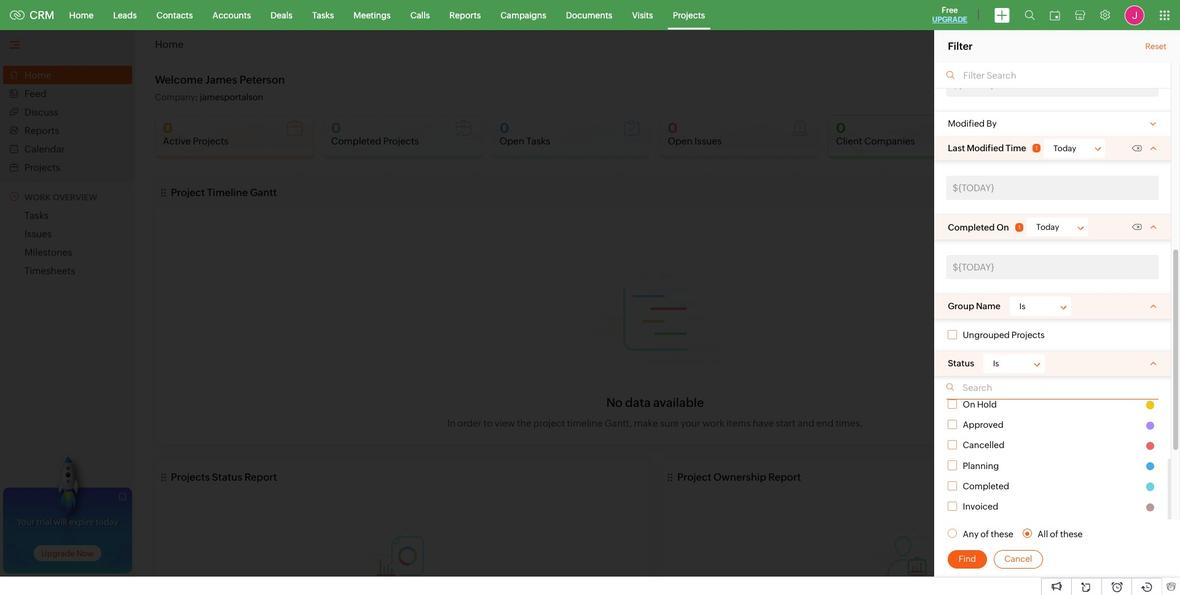 Task type: describe. For each thing, give the bounding box(es) containing it.
home
[[69, 10, 94, 20]]

search image
[[1025, 10, 1035, 20]]

meetings
[[354, 10, 391, 20]]

profile element
[[1118, 0, 1152, 30]]

search element
[[1017, 0, 1043, 30]]

visits
[[632, 10, 653, 20]]

free upgrade
[[932, 6, 968, 24]]

reports link
[[440, 0, 491, 30]]

calls
[[410, 10, 430, 20]]

crm link
[[10, 9, 54, 22]]

deals
[[271, 10, 293, 20]]

meetings link
[[344, 0, 401, 30]]

projects link
[[663, 0, 715, 30]]

calendar image
[[1050, 10, 1060, 20]]

calls link
[[401, 0, 440, 30]]

campaigns link
[[491, 0, 556, 30]]

create menu element
[[987, 0, 1017, 30]]

deals link
[[261, 0, 302, 30]]

campaigns
[[501, 10, 546, 20]]

upgrade
[[932, 15, 968, 24]]

contacts link
[[147, 0, 203, 30]]



Task type: locate. For each thing, give the bounding box(es) containing it.
tasks
[[312, 10, 334, 20]]

visits link
[[622, 0, 663, 30]]

contacts
[[157, 10, 193, 20]]

home link
[[59, 0, 103, 30]]

tasks link
[[302, 0, 344, 30]]

create menu image
[[995, 8, 1010, 22]]

accounts link
[[203, 0, 261, 30]]

profile image
[[1125, 5, 1145, 25]]

crm
[[30, 9, 54, 22]]

documents link
[[556, 0, 622, 30]]

leads link
[[103, 0, 147, 30]]

free
[[942, 6, 958, 15]]

documents
[[566, 10, 613, 20]]

reports
[[450, 10, 481, 20]]

projects
[[673, 10, 705, 20]]

accounts
[[213, 10, 251, 20]]

leads
[[113, 10, 137, 20]]



Task type: vqa. For each thing, say whether or not it's contained in the screenshot.
Home link
yes



